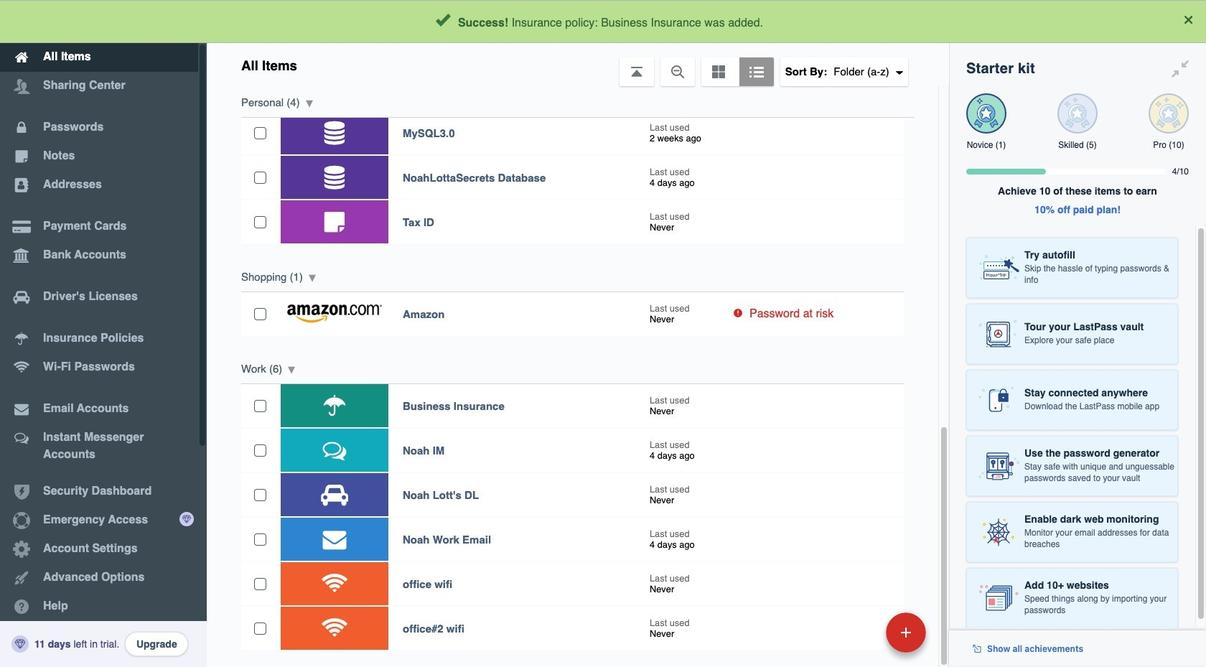 Task type: vqa. For each thing, say whether or not it's contained in the screenshot.
alert
yes



Task type: describe. For each thing, give the bounding box(es) containing it.
Search search field
[[346, 6, 920, 37]]

vault options navigation
[[207, 43, 950, 86]]



Task type: locate. For each thing, give the bounding box(es) containing it.
alert
[[0, 0, 1207, 43]]

new item navigation
[[788, 608, 935, 667]]

new item element
[[788, 612, 932, 653]]

search my vault text field
[[346, 6, 920, 37]]

main navigation navigation
[[0, 0, 207, 667]]



